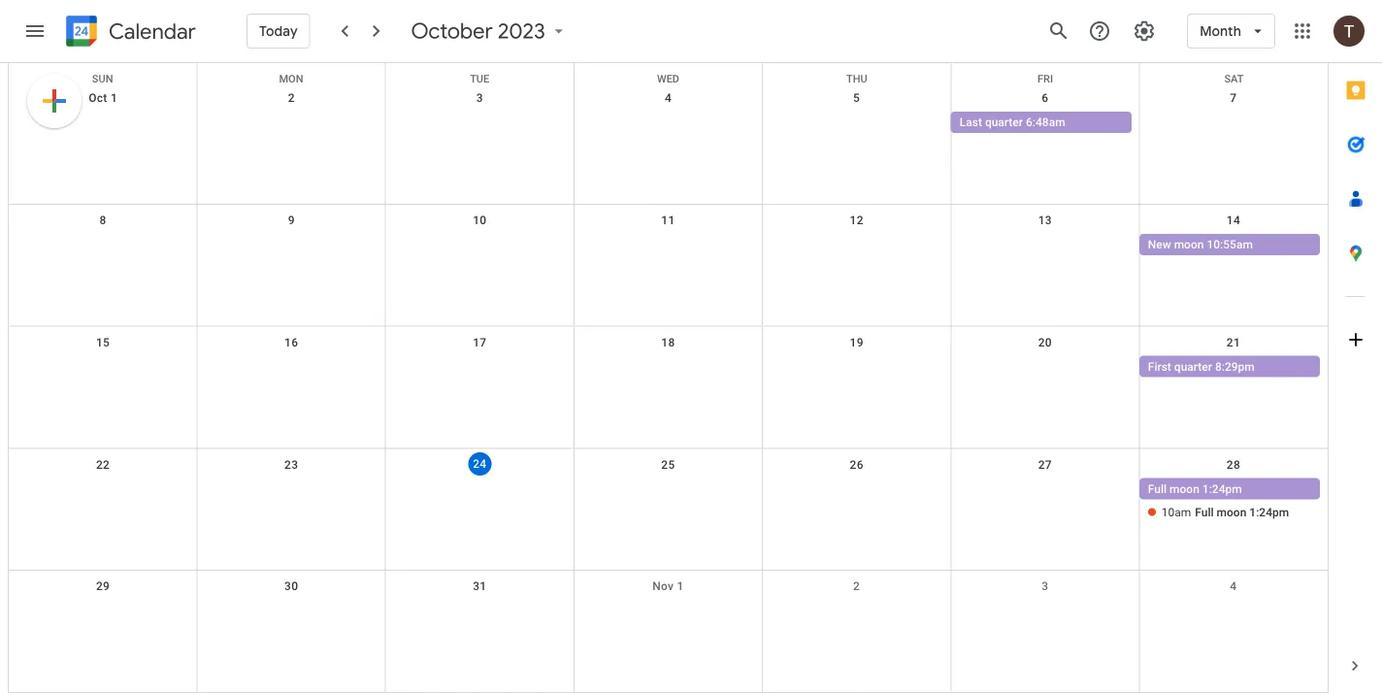 Task type: locate. For each thing, give the bounding box(es) containing it.
1
[[111, 91, 117, 105], [677, 580, 684, 593]]

first
[[1148, 360, 1172, 373]]

today
[[259, 22, 298, 40]]

17
[[473, 336, 487, 349]]

quarter inside 'button'
[[985, 116, 1023, 129]]

cell down wed
[[574, 112, 763, 135]]

19
[[850, 336, 864, 349]]

row containing 29
[[9, 571, 1328, 693]]

0 horizontal spatial quarter
[[985, 116, 1023, 129]]

29
[[96, 580, 110, 593]]

10am full moon 1:24pm
[[1162, 505, 1290, 519]]

cell down the 27
[[951, 478, 1140, 525]]

1 right the nov
[[677, 580, 684, 593]]

quarter right first
[[1175, 360, 1213, 373]]

row containing oct 1
[[9, 83, 1328, 205]]

0 vertical spatial 1
[[111, 91, 117, 105]]

quarter
[[985, 116, 1023, 129], [1175, 360, 1213, 373]]

1 vertical spatial 1
[[677, 580, 684, 593]]

moon inside "button"
[[1175, 238, 1204, 251]]

calendar heading
[[105, 18, 196, 45]]

full moon 1:24pm button
[[1140, 478, 1321, 499]]

11
[[662, 213, 675, 227]]

0 vertical spatial 2
[[288, 91, 295, 105]]

moon
[[1175, 238, 1204, 251], [1170, 482, 1200, 496], [1217, 505, 1247, 519]]

new
[[1148, 238, 1172, 251]]

new moon 10:55am
[[1148, 238, 1253, 251]]

1:24pm inside button
[[1203, 482, 1243, 496]]

quarter right last
[[985, 116, 1023, 129]]

0 vertical spatial quarter
[[985, 116, 1023, 129]]

1 vertical spatial 2
[[854, 580, 860, 593]]

full down "full moon 1:24pm"
[[1196, 505, 1214, 519]]

october
[[411, 17, 493, 45]]

4 down wed
[[665, 91, 672, 105]]

3
[[477, 91, 483, 105], [1042, 580, 1049, 593]]

0 vertical spatial 1:24pm
[[1203, 482, 1243, 496]]

1 vertical spatial full
[[1196, 505, 1214, 519]]

cell down mon
[[197, 112, 386, 135]]

9
[[288, 213, 295, 227]]

cell down oct 1 on the left top of the page
[[9, 112, 197, 135]]

1 horizontal spatial 1
[[677, 580, 684, 593]]

settings menu image
[[1133, 19, 1157, 43]]

2 row from the top
[[9, 83, 1328, 205]]

8:29pm
[[1216, 360, 1255, 373]]

0 vertical spatial full
[[1148, 482, 1167, 496]]

cell containing full moon 1:24pm
[[1140, 478, 1328, 525]]

moon inside button
[[1170, 482, 1200, 496]]

cell down 5
[[763, 112, 951, 135]]

full up 10am
[[1148, 482, 1167, 496]]

4 down 10am full moon 1:24pm in the bottom right of the page
[[1231, 580, 1237, 593]]

21
[[1227, 336, 1241, 349]]

full
[[1148, 482, 1167, 496], [1196, 505, 1214, 519]]

row containing 15
[[9, 327, 1328, 449]]

fri
[[1038, 73, 1054, 85]]

1 horizontal spatial 4
[[1231, 580, 1237, 593]]

nov
[[653, 580, 674, 593]]

6 row from the top
[[9, 571, 1328, 693]]

25
[[662, 458, 675, 471]]

4
[[665, 91, 672, 105], [1231, 580, 1237, 593]]

1:24pm
[[1203, 482, 1243, 496], [1250, 505, 1290, 519]]

cell
[[9, 112, 197, 135], [197, 112, 386, 135], [574, 112, 763, 135], [763, 112, 951, 135], [1140, 112, 1328, 135], [9, 234, 197, 257], [197, 234, 386, 257], [386, 234, 574, 257], [763, 234, 951, 257], [951, 234, 1140, 257], [9, 356, 197, 379], [197, 356, 386, 379], [386, 356, 574, 379], [763, 356, 951, 379], [951, 356, 1140, 379], [9, 478, 197, 525], [197, 478, 386, 525], [386, 478, 574, 525], [763, 478, 951, 525], [951, 478, 1140, 525], [1140, 478, 1328, 525]]

1 row from the top
[[9, 63, 1328, 85]]

row
[[9, 63, 1328, 85], [9, 83, 1328, 205], [9, 205, 1328, 327], [9, 327, 1328, 449], [9, 449, 1328, 571], [9, 571, 1328, 693]]

4 row from the top
[[9, 327, 1328, 449]]

1 vertical spatial 3
[[1042, 580, 1049, 593]]

1 for oct 1
[[111, 91, 117, 105]]

cell down 28
[[1140, 478, 1328, 525]]

27
[[1039, 458, 1052, 471]]

month button
[[1188, 8, 1276, 54]]

grid
[[8, 63, 1328, 693]]

cell down 20
[[951, 356, 1140, 379]]

2 vertical spatial moon
[[1217, 505, 1247, 519]]

1 horizontal spatial 3
[[1042, 580, 1049, 593]]

5 row from the top
[[9, 449, 1328, 571]]

sat
[[1225, 73, 1244, 85]]

row containing 24
[[9, 449, 1328, 571]]

october 2023 button
[[404, 17, 577, 45]]

1 for nov 1
[[677, 580, 684, 593]]

cell down 12
[[763, 234, 951, 257]]

2023
[[498, 17, 546, 45]]

0 vertical spatial moon
[[1175, 238, 1204, 251]]

0 horizontal spatial 3
[[477, 91, 483, 105]]

today button
[[247, 8, 310, 54]]

12
[[850, 213, 864, 227]]

cell down 22
[[9, 478, 197, 525]]

1 horizontal spatial quarter
[[1175, 360, 1213, 373]]

0 horizontal spatial 1
[[111, 91, 117, 105]]

1:24pm down full moon 1:24pm button
[[1250, 505, 1290, 519]]

moon right new
[[1175, 238, 1204, 251]]

0 horizontal spatial 1:24pm
[[1203, 482, 1243, 496]]

1 right oct
[[111, 91, 117, 105]]

0 horizontal spatial full
[[1148, 482, 1167, 496]]

cell down 19
[[763, 356, 951, 379]]

0 vertical spatial 4
[[665, 91, 672, 105]]

sun
[[92, 73, 113, 85]]

last quarter 6:48am
[[960, 116, 1066, 129]]

1 vertical spatial 1:24pm
[[1250, 505, 1290, 519]]

quarter inside button
[[1175, 360, 1213, 373]]

cell down 8
[[9, 234, 197, 257]]

1 vertical spatial quarter
[[1175, 360, 1213, 373]]

month
[[1200, 22, 1242, 40]]

1 vertical spatial moon
[[1170, 482, 1200, 496]]

1 horizontal spatial full
[[1196, 505, 1214, 519]]

1 vertical spatial 4
[[1231, 580, 1237, 593]]

5
[[854, 91, 860, 105]]

22
[[96, 458, 110, 471]]

16
[[285, 336, 298, 349]]

1:24pm up 10am full moon 1:24pm in the bottom right of the page
[[1203, 482, 1243, 496]]

first quarter 8:29pm
[[1148, 360, 1255, 373]]

moon up 10am
[[1170, 482, 1200, 496]]

october 2023
[[411, 17, 546, 45]]

tab list
[[1329, 63, 1383, 639]]

24
[[473, 457, 487, 471]]

3 row from the top
[[9, 205, 1328, 327]]

cell down "26"
[[763, 478, 951, 525]]

2
[[288, 91, 295, 105], [854, 580, 860, 593]]

0 horizontal spatial 2
[[288, 91, 295, 105]]

moon down full moon 1:24pm button
[[1217, 505, 1247, 519]]



Task type: vqa. For each thing, say whether or not it's contained in the screenshot.
grid
yes



Task type: describe. For each thing, give the bounding box(es) containing it.
main drawer image
[[23, 19, 47, 43]]

cell down 15 in the left of the page
[[9, 356, 197, 379]]

tue
[[470, 73, 490, 85]]

8
[[100, 213, 106, 227]]

cell down the '24'
[[386, 478, 574, 525]]

18
[[662, 336, 675, 349]]

oct 1
[[88, 91, 117, 105]]

calendar
[[109, 18, 196, 45]]

row containing 8
[[9, 205, 1328, 327]]

30
[[285, 580, 298, 593]]

31
[[473, 580, 487, 593]]

cell down 16
[[197, 356, 386, 379]]

1 horizontal spatial 2
[[854, 580, 860, 593]]

10:55am
[[1207, 238, 1253, 251]]

quarter for 6:48am
[[985, 116, 1023, 129]]

row containing sun
[[9, 63, 1328, 85]]

last quarter 6:48am button
[[951, 112, 1132, 133]]

0 vertical spatial 3
[[477, 91, 483, 105]]

new moon 10:55am button
[[1140, 234, 1321, 255]]

26
[[850, 458, 864, 471]]

cell down 13
[[951, 234, 1140, 257]]

cell down 7
[[1140, 112, 1328, 135]]

10
[[473, 213, 487, 227]]

0 horizontal spatial 4
[[665, 91, 672, 105]]

cell down the 23
[[197, 478, 386, 525]]

grid containing oct 1
[[8, 63, 1328, 693]]

quarter for 8:29pm
[[1175, 360, 1213, 373]]

first quarter 8:29pm button
[[1140, 356, 1321, 377]]

10am
[[1162, 505, 1192, 519]]

cell down 17
[[386, 356, 574, 379]]

6:48am
[[1026, 116, 1066, 129]]

cell down 10 at left
[[386, 234, 574, 257]]

20
[[1039, 336, 1052, 349]]

mon
[[279, 73, 303, 85]]

calendar element
[[62, 12, 196, 54]]

28
[[1227, 458, 1241, 471]]

15
[[96, 336, 110, 349]]

6
[[1042, 91, 1049, 105]]

full inside button
[[1148, 482, 1167, 496]]

nov 1
[[653, 580, 684, 593]]

full moon 1:24pm
[[1148, 482, 1243, 496]]

14
[[1227, 213, 1241, 227]]

thu
[[847, 73, 868, 85]]

23
[[285, 458, 298, 471]]

1 horizontal spatial 1:24pm
[[1250, 505, 1290, 519]]

moon for full
[[1170, 482, 1200, 496]]

last
[[960, 116, 983, 129]]

cell down 9
[[197, 234, 386, 257]]

13
[[1039, 213, 1052, 227]]

oct
[[88, 91, 107, 105]]

wed
[[657, 73, 680, 85]]

7
[[1231, 91, 1237, 105]]

moon for new
[[1175, 238, 1204, 251]]



